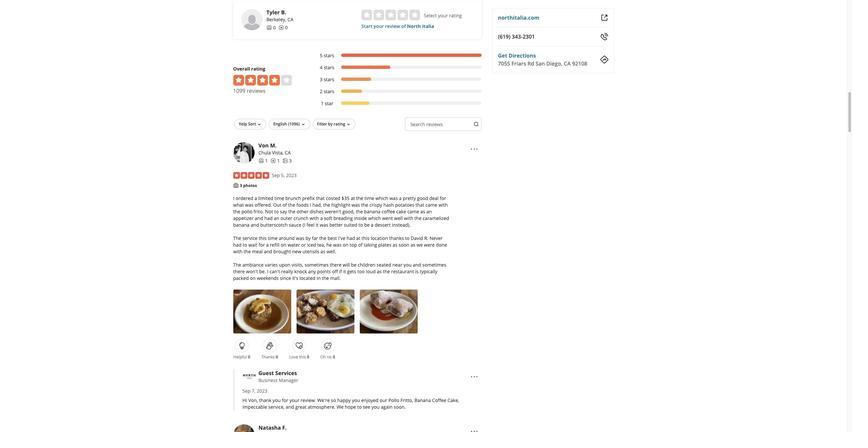 Task type: describe. For each thing, give the bounding box(es) containing it.
oh no 0
[[320, 354, 335, 360]]

2
[[320, 88, 323, 94]]

english (1096) button
[[269, 119, 310, 129]]

0 right 16 friends v2 icon
[[273, 24, 276, 31]]

start
[[361, 23, 372, 29]]

(no rating) image
[[361, 10, 420, 20]]

potatoes
[[395, 202, 414, 208]]

stars for 2 stars
[[324, 88, 334, 94]]

0 vertical spatial came
[[426, 202, 437, 208]]

5 stars
[[320, 52, 334, 59]]

photos
[[243, 183, 257, 188]]

dessert
[[375, 222, 391, 228]]

1 horizontal spatial that
[[416, 202, 424, 208]]

packed
[[233, 275, 249, 281]]

(0 reactions) element for helpful 0
[[248, 354, 250, 360]]

overall
[[233, 66, 250, 72]]

1 sometimes from the left
[[305, 262, 329, 268]]

with down dishes
[[310, 215, 319, 221]]

0 vertical spatial which
[[375, 195, 388, 201]]

it inside i ordered a limited time brunch prefix that costed $35 at the time which was a pretty good deal for what was offered. out of the foods i had, the highlight was the crispy hash potatoes that came with the pollo frito. not to say the other dishes weren't good, the banana coffee cake came as an appetizer and had an outer crunch with a soft breading inside which went well with the caramelized banana and butterscotch sauce (i feel it was better suited to be a dessert instead).
[[316, 222, 319, 228]]

0 vertical spatial banana
[[364, 208, 380, 215]]

love this 0
[[289, 354, 309, 360]]

you up service,
[[273, 397, 281, 403]]

our
[[380, 397, 387, 403]]

near
[[392, 262, 402, 268]]

get
[[498, 52, 507, 59]]

4 stars
[[320, 64, 334, 71]]

the right $35
[[356, 195, 363, 201]]

i inside the ambiance varies upon visits, sometimes there will be children seated near you and sometimes there won't be. i can't really knock any points off if it gets too loud as the restaurant is typically packed on weekends since it's located in the mall.
[[267, 268, 268, 275]]

time up crispy
[[364, 195, 374, 201]]

the up tea,
[[319, 235, 326, 241]]

the ambiance varies upon visits, sometimes there will be children seated near you and sometimes there won't be. i can't really knock any points off if it gets too loud as the restaurant is typically packed on weekends since it's located in the mall.
[[233, 262, 446, 281]]

soft
[[324, 215, 332, 221]]

costed
[[326, 195, 340, 201]]

new
[[292, 248, 301, 255]]

tyler b. berkeley, ca
[[266, 9, 293, 23]]

enjoyed
[[361, 397, 378, 403]]

the down seated
[[383, 268, 390, 275]]

be inside i ordered a limited time brunch prefix that costed $35 at the time which was a pretty good deal for what was offered. out of the foods i had, the highlight was the crispy hash potatoes that came with the pollo frito. not to say the other dishes weren't good, the banana coffee cake came as an appetizer and had an outer crunch with a soft breading inside which went well with the caramelized banana and butterscotch sauce (i feel it was better suited to be a dessert instead).
[[364, 222, 370, 228]]

0 horizontal spatial 1
[[265, 157, 268, 164]]

went
[[382, 215, 393, 221]]

von m. chula vista, ca
[[258, 142, 291, 156]]

filter reviews by 2 stars rating element
[[313, 88, 482, 95]]

review.
[[301, 397, 316, 403]]

ca inside von m. chula vista, ca
[[285, 149, 291, 156]]

2 horizontal spatial 1
[[321, 100, 324, 106]]

and down frito.
[[255, 215, 263, 221]]

$35
[[341, 195, 349, 201]]

the left crispy
[[361, 202, 368, 208]]

a up potatoes
[[399, 195, 402, 201]]

weren't
[[325, 208, 341, 215]]

deal
[[429, 195, 439, 201]]

rating for select your rating
[[449, 12, 462, 19]]

so
[[331, 397, 336, 403]]

menu image
[[470, 145, 478, 153]]

with inside the service this time around was by far the best i've had at this location thanks to david r. never had to wait for a refill on water or iced tea, he was on top of taking plates as soon as we were done with the meal and brought new utensils as well.
[[233, 248, 242, 255]]

can't
[[270, 268, 280, 275]]

wait
[[248, 242, 257, 248]]

select
[[424, 12, 437, 19]]

service,
[[268, 404, 285, 410]]

von
[[258, 142, 269, 149]]

for inside the service this time around was by far the best i've had at this location thanks to david r. never had to wait for a refill on water or iced tea, he was on top of taking plates as soon as we were done with the meal and brought new utensils as well.
[[259, 242, 265, 248]]

the right say
[[288, 208, 295, 215]]

at inside i ordered a limited time brunch prefix that costed $35 at the time which was a pretty good deal for what was offered. out of the foods i had, the highlight was the crispy hash potatoes that came with the pollo frito. not to say the other dishes weren't good, the banana coffee cake came as an appetizer and had an outer crunch with a soft breading inside which went well with the caramelized banana and butterscotch sauce (i feel it was better suited to be a dessert instead).
[[351, 195, 355, 201]]

ca inside get directions 7055 friars rd san diego, ca 92108
[[564, 60, 571, 67]]

san
[[536, 60, 545, 67]]

(1096)
[[288, 121, 300, 127]]

stars for 5 stars
[[324, 52, 334, 59]]

16 review v2 image for b.
[[278, 25, 284, 30]]

were
[[424, 242, 435, 248]]

rating for filter by rating
[[334, 121, 345, 127]]

sep 5, 2023
[[272, 172, 297, 178]]

varies
[[265, 262, 278, 268]]

any
[[308, 268, 316, 275]]

photo of guest services image
[[242, 370, 256, 383]]

photo of von m. image
[[233, 142, 254, 163]]

gets
[[347, 268, 356, 275]]

the down the wait
[[244, 248, 251, 255]]

of inside the service this time around was by far the best i've had at this location thanks to david r. never had to wait for a refill on water or iced tea, he was on top of taking plates as soon as we were done with the meal and brought new utensils as well.
[[358, 242, 363, 248]]

tyler b. link
[[266, 9, 286, 16]]

filter reviews by 5 stars rating element
[[313, 52, 482, 59]]

1 horizontal spatial on
[[281, 242, 286, 248]]

16 chevron down v2 image for filter by rating
[[346, 122, 351, 127]]

and inside the ambiance varies upon visits, sometimes there will be children seated near you and sometimes there won't be. i can't really knock any points off if it gets too loud as the restaurant is typically packed on weekends since it's located in the mall.
[[413, 262, 421, 268]]

suited
[[344, 222, 357, 228]]

photos element
[[282, 157, 292, 164]]

italia
[[422, 23, 434, 29]]

hope
[[345, 404, 356, 410]]

was up pollo
[[245, 202, 254, 208]]

you up hope
[[352, 397, 360, 403]]

filter reviews by 1 star rating element
[[313, 100, 482, 107]]

(619)
[[498, 33, 510, 40]]

prefix
[[302, 195, 315, 201]]

2301
[[523, 33, 535, 40]]

0 vertical spatial that
[[316, 195, 325, 201]]

16 camera v2 image
[[233, 183, 238, 188]]

as down tea,
[[320, 248, 325, 255]]

0 right thanks
[[276, 354, 278, 360]]

had,
[[312, 202, 322, 208]]

plates
[[378, 242, 391, 248]]

5 star rating image
[[233, 172, 269, 179]]

your inside the sep 7, 2023 hi von, thank you for your review. we're so happy you enjoyed our pollo fritto, banana coffee cake, impeccable service, and great atmosphere. we hope to see you again soon.
[[289, 397, 299, 403]]

16 review v2 image for m.
[[270, 158, 276, 163]]

filter by rating
[[317, 121, 345, 127]]

say
[[280, 208, 287, 215]]

1 vertical spatial had
[[347, 235, 355, 241]]

far
[[312, 235, 318, 241]]

to down inside
[[358, 222, 363, 228]]

filter reviews by 4 stars rating element
[[313, 64, 482, 71]]

the up weren't
[[323, 202, 330, 208]]

or
[[301, 242, 306, 248]]

2 menu image from the top
[[470, 427, 478, 432]]

with up the instead).
[[404, 215, 413, 221]]

was down the i've
[[333, 242, 342, 248]]

as inside the ambiance varies upon visits, sometimes there will be children seated near you and sometimes there won't be. i can't really knock any points off if it gets too loud as the restaurant is typically packed on weekends since it's located in the mall.
[[377, 268, 382, 275]]

yelp sort button
[[234, 119, 266, 129]]

24 phone v2 image
[[600, 33, 608, 41]]

chula
[[258, 149, 271, 156]]

the up inside
[[356, 208, 363, 215]]

16 chevron down v2 image
[[257, 122, 262, 127]]

3 photos
[[240, 183, 257, 188]]

by inside dropdown button
[[328, 121, 333, 127]]

for inside i ordered a limited time brunch prefix that costed $35 at the time which was a pretty good deal for what was offered. out of the foods i had, the highlight was the crispy hash potatoes that came with the pollo frito. not to say the other dishes weren't good, the banana coffee cake came as an appetizer and had an outer crunch with a soft breading inside which went well with the caramelized banana and butterscotch sauce (i feel it was better suited to be a dessert instead).
[[440, 195, 446, 201]]

sep for sep 5, 2023
[[272, 172, 280, 178]]

3 for 3 photos
[[240, 183, 242, 188]]

your for start
[[374, 23, 384, 29]]

mall.
[[330, 275, 341, 281]]

won't
[[246, 268, 258, 275]]

thank
[[259, 397, 271, 403]]

the down brunch
[[288, 202, 295, 208]]

impeccable
[[242, 404, 267, 410]]

iced
[[307, 242, 316, 248]]

filter
[[317, 121, 327, 127]]

1 horizontal spatial 1
[[277, 157, 280, 164]]

david
[[411, 235, 423, 241]]

24 external link v2 image
[[600, 14, 608, 22]]

it inside the ambiance varies upon visits, sometimes there will be children seated near you and sometimes there won't be. i can't really knock any points off if it gets too loud as the restaurant is typically packed on weekends since it's located in the mall.
[[343, 268, 346, 275]]

coffee
[[432, 397, 446, 403]]

hash
[[383, 202, 394, 208]]

pollo
[[241, 208, 252, 215]]

banana
[[414, 397, 431, 403]]

good,
[[342, 208, 355, 215]]

meal
[[252, 248, 263, 255]]

0 right helpful at the bottom left
[[248, 354, 250, 360]]

as inside i ordered a limited time brunch prefix that costed $35 at the time which was a pretty good deal for what was offered. out of the foods i had, the highlight was the crispy hash potatoes that came with the pollo frito. not to say the other dishes weren't good, the banana coffee cake came as an appetizer and had an outer crunch with a soft breading inside which went well with the caramelized banana and butterscotch sauce (i feel it was better suited to be a dessert instead).
[[420, 208, 425, 215]]

to down out
[[274, 208, 279, 215]]

a left soft
[[320, 215, 323, 221]]

0 vertical spatial there
[[330, 262, 341, 268]]

friends element for tyler b.
[[266, 24, 276, 31]]

english
[[273, 121, 287, 127]]

you inside the ambiance varies upon visits, sometimes there will be children seated near you and sometimes there won't be. i can't really knock any points off if it gets too loud as the restaurant is typically packed on weekends since it's located in the mall.
[[404, 262, 412, 268]]

coffee
[[382, 208, 395, 215]]

16 friends v2 image
[[266, 25, 272, 30]]

with down deal
[[438, 202, 448, 208]]

2 sometimes from the left
[[422, 262, 446, 268]]

get directions link
[[498, 52, 536, 59]]

we're
[[317, 397, 330, 403]]

reviews for search reviews
[[426, 121, 443, 127]]

in
[[317, 275, 321, 281]]

helpful
[[233, 354, 247, 360]]

rd
[[527, 60, 534, 67]]

b.
[[281, 9, 286, 16]]

1099
[[233, 87, 245, 94]]

i ordered a limited time brunch prefix that costed $35 at the time which was a pretty good deal for what was offered. out of the foods i had, the highlight was the crispy hash potatoes that came with the pollo frito. not to say the other dishes weren't good, the banana coffee cake came as an appetizer and had an outer crunch with a soft breading inside which went well with the caramelized banana and butterscotch sauce (i feel it was better suited to be a dessert instead).
[[233, 195, 449, 228]]

(0 reactions) element for thanks 0
[[276, 354, 278, 360]]

if
[[339, 268, 342, 275]]

stars for 3 stars
[[324, 76, 334, 82]]

photo of tyler b. image
[[241, 9, 262, 30]]

(i
[[303, 222, 305, 228]]



Task type: vqa. For each thing, say whether or not it's contained in the screenshot.
Start your review of North Italia on the top of the page
yes



Task type: locate. For each thing, give the bounding box(es) containing it.
rating inside dropdown button
[[334, 121, 345, 127]]

24 directions v2 image
[[600, 56, 608, 64]]

None radio
[[385, 10, 396, 20]]

instead).
[[392, 222, 411, 228]]

von m. link
[[258, 142, 277, 149]]

this up taking
[[362, 235, 369, 241]]

be inside the ambiance varies upon visits, sometimes there will be children seated near you and sometimes there won't be. i can't really knock any points off if it gets too loud as the restaurant is typically packed on weekends since it's located in the mall.
[[351, 262, 357, 268]]

3 right 16 camera v2 image
[[240, 183, 242, 188]]

0 horizontal spatial this
[[259, 235, 267, 241]]

reviews
[[247, 87, 266, 94], [426, 121, 443, 127]]

with down the service
[[233, 248, 242, 255]]

1 vertical spatial your
[[374, 23, 384, 29]]

2023 right 5,
[[286, 172, 297, 178]]

and inside the sep 7, 2023 hi von, thank you for your review. we're so happy you enjoyed our pollo fritto, banana coffee cake, impeccable service, and great atmosphere. we hope to see you again soon.
[[286, 404, 294, 410]]

your right start
[[374, 23, 384, 29]]

atmosphere.
[[308, 404, 336, 410]]

top
[[350, 242, 357, 248]]

1 vertical spatial of
[[282, 202, 287, 208]]

it right "if"
[[343, 268, 346, 275]]

on down won't
[[250, 275, 256, 281]]

i left had,
[[310, 202, 311, 208]]

0 horizontal spatial had
[[233, 242, 241, 248]]

ca inside "tyler b. berkeley, ca"
[[288, 16, 293, 23]]

oh
[[320, 354, 326, 360]]

16 chevron down v2 image right filter by rating at the left of page
[[346, 122, 351, 127]]

1 vertical spatial an
[[274, 215, 279, 221]]

an up caramelized
[[426, 208, 432, 215]]

4 (0 reactions) element from the left
[[333, 354, 335, 360]]

love
[[289, 354, 298, 360]]

2 horizontal spatial your
[[438, 12, 448, 19]]

better
[[329, 222, 343, 228]]

the for the service this time around was by far the best i've had at this location thanks to david r. never had to wait for a refill on water or iced tea, he was on top of taking plates as soon as we were done with the meal and brought new utensils as well.
[[233, 235, 241, 241]]

be up gets
[[351, 262, 357, 268]]

manager
[[279, 377, 298, 384]]

reviews element for m.
[[270, 157, 280, 164]]

as
[[420, 208, 425, 215], [393, 242, 397, 248], [411, 242, 415, 248], [320, 248, 325, 255], [377, 268, 382, 275]]

4 stars from the top
[[324, 88, 334, 94]]

m.
[[270, 142, 277, 149]]

for right deal
[[440, 195, 446, 201]]

0 vertical spatial i
[[233, 195, 234, 201]]

a left refill on the bottom
[[266, 242, 269, 248]]

reviews element
[[278, 24, 288, 31], [270, 157, 280, 164]]

review
[[385, 23, 400, 29]]

around
[[279, 235, 295, 241]]

1 left 16 photos v2
[[277, 157, 280, 164]]

0 horizontal spatial by
[[306, 235, 311, 241]]

0 vertical spatial by
[[328, 121, 333, 127]]

0 inside the reviews element
[[285, 24, 288, 31]]

  text field
[[405, 117, 482, 131]]

pollo
[[388, 397, 399, 403]]

sep 7, 2023 hi von, thank you for your review. we're so happy you enjoyed our pollo fritto, banana coffee cake, impeccable service, and great atmosphere. we hope to see you again soon.
[[242, 388, 459, 410]]

3 (0 reactions) element from the left
[[307, 354, 309, 360]]

reviews for 1099 reviews
[[247, 87, 266, 94]]

0 vertical spatial 16 review v2 image
[[278, 25, 284, 30]]

reviews element down berkeley,
[[278, 24, 288, 31]]

this right the service
[[259, 235, 267, 241]]

the for the ambiance varies upon visits, sometimes there will be children seated near you and sometimes there won't be. i can't really knock any points off if it gets too loud as the restaurant is typically packed on weekends since it's located in the mall.
[[233, 262, 241, 268]]

highlight
[[331, 202, 350, 208]]

16 photos v2 image
[[282, 158, 288, 163]]

and down appetizer
[[251, 222, 259, 228]]

to left the wait
[[243, 242, 247, 248]]

again
[[381, 404, 393, 410]]

natasha f. link
[[258, 424, 287, 431]]

time inside the service this time around was by far the best i've had at this location thanks to david r. never had to wait for a refill on water or iced tea, he was on top of taking plates as soon as we were done with the meal and brought new utensils as well.
[[268, 235, 278, 241]]

1 vertical spatial rating
[[251, 66, 265, 72]]

1 vertical spatial came
[[407, 208, 419, 215]]

1 horizontal spatial for
[[282, 397, 288, 403]]

that down 'good'
[[416, 202, 424, 208]]

0 vertical spatial be
[[364, 222, 370, 228]]

1 vertical spatial reviews element
[[270, 157, 280, 164]]

friars
[[512, 60, 526, 67]]

you down the enjoyed
[[372, 404, 380, 410]]

yelp sort
[[239, 121, 256, 127]]

a left dessert
[[371, 222, 373, 228]]

1 horizontal spatial reviews
[[426, 121, 443, 127]]

to inside the sep 7, 2023 hi von, thank you for your review. we're so happy you enjoyed our pollo fritto, banana coffee cake, impeccable service, and great atmosphere. we hope to see you again soon.
[[357, 404, 362, 410]]

brunch
[[285, 195, 301, 201]]

2023 for 7,
[[257, 388, 267, 394]]

1 horizontal spatial sep
[[272, 172, 280, 178]]

sauce
[[289, 222, 301, 228]]

rating right select
[[449, 12, 462, 19]]

came down deal
[[426, 202, 437, 208]]

of right top
[[358, 242, 363, 248]]

0 horizontal spatial an
[[274, 215, 279, 221]]

we
[[417, 242, 423, 248]]

1 vertical spatial the
[[233, 262, 241, 268]]

2023 right 7, on the left
[[257, 388, 267, 394]]

brought
[[273, 248, 291, 255]]

0 vertical spatial friends element
[[266, 24, 276, 31]]

1 16 chevron down v2 image from the left
[[300, 122, 306, 127]]

1 horizontal spatial sometimes
[[422, 262, 446, 268]]

friends element containing 0
[[266, 24, 276, 31]]

search image
[[474, 122, 479, 127]]

1 horizontal spatial be
[[364, 222, 370, 228]]

0 vertical spatial ca
[[288, 16, 293, 23]]

stars for 4 stars
[[324, 64, 334, 71]]

by right 'filter'
[[328, 121, 333, 127]]

1 horizontal spatial an
[[426, 208, 432, 215]]

0 horizontal spatial 16 chevron down v2 image
[[300, 122, 306, 127]]

16 chevron down v2 image inside filter by rating dropdown button
[[346, 122, 351, 127]]

you up the restaurant
[[404, 262, 412, 268]]

reviews down 4 star rating 'image'
[[247, 87, 266, 94]]

None radio
[[361, 10, 372, 20], [373, 10, 384, 20], [397, 10, 408, 20], [409, 10, 420, 20], [361, 10, 372, 20], [373, 10, 384, 20], [397, 10, 408, 20], [409, 10, 420, 20]]

the
[[356, 195, 363, 201], [288, 202, 295, 208], [323, 202, 330, 208], [361, 202, 368, 208], [233, 208, 240, 215], [288, 208, 295, 215], [356, 208, 363, 215], [414, 215, 422, 221], [319, 235, 326, 241], [244, 248, 251, 255], [383, 268, 390, 275], [322, 275, 329, 281]]

to
[[274, 208, 279, 215], [358, 222, 363, 228], [405, 235, 409, 241], [243, 242, 247, 248], [357, 404, 362, 410]]

banana
[[364, 208, 380, 215], [233, 222, 249, 228]]

by left far
[[306, 235, 311, 241]]

2023
[[286, 172, 297, 178], [257, 388, 267, 394]]

0 vertical spatial rating
[[449, 12, 462, 19]]

on
[[281, 242, 286, 248], [343, 242, 348, 248], [250, 275, 256, 281]]

16 review v2 image down berkeley,
[[278, 25, 284, 30]]

0 horizontal spatial came
[[407, 208, 419, 215]]

1 vertical spatial for
[[259, 242, 265, 248]]

was up or
[[296, 235, 304, 241]]

for up meal
[[259, 242, 265, 248]]

0 down berkeley,
[[285, 24, 288, 31]]

0 horizontal spatial banana
[[233, 222, 249, 228]]

and left great
[[286, 404, 294, 410]]

3 stars from the top
[[324, 76, 334, 82]]

2 16 chevron down v2 image from the left
[[346, 122, 351, 127]]

never
[[430, 235, 443, 241]]

had inside i ordered a limited time brunch prefix that costed $35 at the time which was a pretty good deal for what was offered. out of the foods i had, the highlight was the crispy hash potatoes that came with the pollo frito. not to say the other dishes weren't good, the banana coffee cake came as an appetizer and had an outer crunch with a soft breading inside which went well with the caramelized banana and butterscotch sauce (i feel it was better suited to be a dessert instead).
[[264, 215, 273, 221]]

0 horizontal spatial on
[[250, 275, 256, 281]]

this
[[259, 235, 267, 241], [362, 235, 369, 241], [299, 354, 306, 360]]

16 chevron down v2 image inside english (1096) 'popup button'
[[300, 122, 306, 127]]

1 right 16 friends v2 image
[[265, 157, 268, 164]]

came down potatoes
[[407, 208, 419, 215]]

0 vertical spatial of
[[401, 23, 406, 29]]

f.
[[282, 424, 287, 431]]

well.
[[326, 248, 336, 255]]

(0 reactions) element for oh no 0
[[333, 354, 335, 360]]

the right in
[[322, 275, 329, 281]]

friends element containing 1
[[258, 157, 268, 164]]

2 stars from the top
[[324, 64, 334, 71]]

at
[[351, 195, 355, 201], [356, 235, 360, 241]]

0 horizontal spatial there
[[233, 268, 245, 275]]

and down refill on the bottom
[[264, 248, 272, 255]]

an up butterscotch
[[274, 215, 279, 221]]

your right select
[[438, 12, 448, 19]]

by inside the service this time around was by far the best i've had at this location thanks to david r. never had to wait for a refill on water or iced tea, he was on top of taking plates as soon as we were done with the meal and brought new utensils as well.
[[306, 235, 311, 241]]

7,
[[252, 388, 256, 394]]

i've
[[338, 235, 345, 241]]

a left limited
[[254, 195, 257, 201]]

1 vertical spatial i
[[310, 202, 311, 208]]

done
[[436, 242, 447, 248]]

friends element down berkeley,
[[266, 24, 276, 31]]

search reviews
[[410, 121, 443, 127]]

banana down crispy
[[364, 208, 380, 215]]

stars inside filter reviews by 2 stars rating element
[[324, 88, 334, 94]]

the inside the ambiance varies upon visits, sometimes there will be children seated near you and sometimes there won't be. i can't really knock any points off if it gets too loud as the restaurant is typically packed on weekends since it's located in the mall.
[[233, 262, 241, 268]]

your up great
[[289, 397, 299, 403]]

as down the "thanks"
[[393, 242, 397, 248]]

natasha f.
[[258, 424, 287, 431]]

which up dessert
[[368, 215, 381, 221]]

water
[[288, 242, 300, 248]]

sometimes up any
[[305, 262, 329, 268]]

sep left 5,
[[272, 172, 280, 178]]

of left 'north'
[[401, 23, 406, 29]]

2023 inside the sep 7, 2023 hi von, thank you for your review. we're so happy you enjoyed our pollo fritto, banana coffee cake, impeccable service, and great atmosphere. we hope to see you again soon.
[[257, 388, 267, 394]]

the down what in the top left of the page
[[233, 208, 240, 215]]

stars inside filter reviews by 5 stars rating element
[[324, 52, 334, 59]]

time up out
[[274, 195, 284, 201]]

(0 reactions) element
[[248, 354, 250, 360], [276, 354, 278, 360], [307, 354, 309, 360], [333, 354, 335, 360]]

1 vertical spatial there
[[233, 268, 245, 275]]

on inside the ambiance varies upon visits, sometimes there will be children seated near you and sometimes there won't be. i can't really knock any points off if it gets too loud as the restaurant is typically packed on weekends since it's located in the mall.
[[250, 275, 256, 281]]

0 vertical spatial sep
[[272, 172, 280, 178]]

0 vertical spatial it
[[316, 222, 319, 228]]

of inside i ordered a limited time brunch prefix that costed $35 at the time which was a pretty good deal for what was offered. out of the foods i had, the highlight was the crispy hash potatoes that came with the pollo frito. not to say the other dishes weren't good, the banana coffee cake came as an appetizer and had an outer crunch with a soft breading inside which went well with the caramelized banana and butterscotch sauce (i feel it was better suited to be a dessert instead).
[[282, 202, 287, 208]]

that up had,
[[316, 195, 325, 201]]

friends element for von m.
[[258, 157, 268, 164]]

1 horizontal spatial 2023
[[286, 172, 297, 178]]

be down inside
[[364, 222, 370, 228]]

92108
[[572, 60, 587, 67]]

taking
[[364, 242, 377, 248]]

on up brought
[[281, 242, 286, 248]]

filter reviews by 3 stars rating element
[[313, 76, 482, 83]]

3 for 3
[[289, 157, 292, 164]]

1 horizontal spatial 3
[[289, 157, 292, 164]]

1 the from the top
[[233, 235, 241, 241]]

0 vertical spatial at
[[351, 195, 355, 201]]

sep for sep 7, 2023 hi von, thank you for your review. we're so happy you enjoyed our pollo fritto, banana coffee cake, impeccable service, and great atmosphere. we hope to see you again soon.
[[242, 388, 250, 394]]

1 horizontal spatial there
[[330, 262, 341, 268]]

2 the from the top
[[233, 262, 241, 268]]

not
[[265, 208, 273, 215]]

1 horizontal spatial 16 review v2 image
[[278, 25, 284, 30]]

for up service,
[[282, 397, 288, 403]]

0 horizontal spatial your
[[289, 397, 299, 403]]

of up say
[[282, 202, 287, 208]]

2 horizontal spatial had
[[347, 235, 355, 241]]

business
[[258, 377, 278, 384]]

0 horizontal spatial 2023
[[257, 388, 267, 394]]

2 vertical spatial 3
[[240, 183, 242, 188]]

for
[[440, 195, 446, 201], [259, 242, 265, 248], [282, 397, 288, 403]]

time up refill on the bottom
[[268, 235, 278, 241]]

at inside the service this time around was by far the best i've had at this location thanks to david r. never had to wait for a refill on water or iced tea, he was on top of taking plates as soon as we were done with the meal and brought new utensils as well.
[[356, 235, 360, 241]]

stars inside filter reviews by 4 stars rating element
[[324, 64, 334, 71]]

sep left 7, on the left
[[242, 388, 250, 394]]

reviews element containing 1
[[270, 157, 280, 164]]

friends element
[[266, 24, 276, 31], [258, 157, 268, 164]]

0 horizontal spatial 3
[[240, 183, 242, 188]]

2 horizontal spatial on
[[343, 242, 348, 248]]

vista,
[[272, 149, 284, 156]]

was up hash
[[389, 195, 398, 201]]

soon
[[399, 242, 409, 248]]

2 vertical spatial had
[[233, 242, 241, 248]]

2 vertical spatial your
[[289, 397, 299, 403]]

the inside the service this time around was by far the best i've had at this location thanks to david r. never had to wait for a refill on water or iced tea, he was on top of taking plates as soon as we were done with the meal and brought new utensils as well.
[[233, 235, 241, 241]]

(0 reactions) element right love
[[307, 354, 309, 360]]

was up good,
[[351, 202, 360, 208]]

rating element
[[361, 10, 420, 20]]

1 vertical spatial menu image
[[470, 427, 478, 432]]

0 horizontal spatial at
[[351, 195, 355, 201]]

north
[[407, 23, 421, 29]]

stars right 2
[[324, 88, 334, 94]]

2 horizontal spatial this
[[362, 235, 369, 241]]

1 horizontal spatial had
[[264, 215, 273, 221]]

3 for 3 stars
[[320, 76, 323, 82]]

1 vertical spatial be
[[351, 262, 357, 268]]

there up 'off'
[[330, 262, 341, 268]]

as down seated
[[377, 268, 382, 275]]

0 vertical spatial the
[[233, 235, 241, 241]]

von,
[[248, 397, 258, 403]]

and inside the service this time around was by far the best i've had at this location thanks to david r. never had to wait for a refill on water or iced tea, he was on top of taking plates as soon as we were done with the meal and brought new utensils as well.
[[264, 248, 272, 255]]

there up packed
[[233, 268, 245, 275]]

this right love
[[299, 354, 306, 360]]

0 horizontal spatial 16 review v2 image
[[270, 158, 276, 163]]

16 chevron down v2 image
[[300, 122, 306, 127], [346, 122, 351, 127]]

out
[[273, 202, 281, 208]]

as left we
[[411, 242, 415, 248]]

3
[[320, 76, 323, 82], [289, 157, 292, 164], [240, 183, 242, 188]]

3 up 2
[[320, 76, 323, 82]]

0 horizontal spatial that
[[316, 195, 325, 201]]

1 vertical spatial banana
[[233, 222, 249, 228]]

had left the wait
[[233, 242, 241, 248]]

2023 for 5,
[[286, 172, 297, 178]]

1 horizontal spatial it
[[343, 268, 346, 275]]

we
[[337, 404, 344, 410]]

i up what in the top left of the page
[[233, 195, 234, 201]]

1 vertical spatial 16 review v2 image
[[270, 158, 276, 163]]

reviews element containing 0
[[278, 24, 288, 31]]

1 horizontal spatial by
[[328, 121, 333, 127]]

was
[[389, 195, 398, 201], [245, 202, 254, 208], [351, 202, 360, 208], [320, 222, 328, 228], [296, 235, 304, 241], [333, 242, 342, 248]]

reviews element for b.
[[278, 24, 288, 31]]

0 horizontal spatial i
[[233, 195, 234, 201]]

a inside the service this time around was by far the best i've had at this location thanks to david r. never had to wait for a refill on water or iced tea, he was on top of taking plates as soon as we were done with the meal and brought new utensils as well.
[[266, 242, 269, 248]]

other
[[297, 208, 308, 215]]

2 horizontal spatial for
[[440, 195, 446, 201]]

visits,
[[292, 262, 303, 268]]

1 stars from the top
[[324, 52, 334, 59]]

search
[[410, 121, 425, 127]]

the
[[233, 235, 241, 241], [233, 262, 241, 268]]

butterscotch
[[260, 222, 288, 228]]

2 horizontal spatial rating
[[449, 12, 462, 19]]

star
[[325, 100, 333, 106]]

1 (0 reactions) element from the left
[[248, 354, 250, 360]]

filter by rating button
[[313, 119, 355, 129]]

1 vertical spatial which
[[368, 215, 381, 221]]

7055
[[498, 60, 510, 67]]

0 vertical spatial an
[[426, 208, 432, 215]]

he
[[326, 242, 332, 248]]

4 star rating image
[[233, 75, 292, 85]]

outer
[[280, 215, 292, 221]]

0 horizontal spatial rating
[[251, 66, 265, 72]]

select your rating
[[424, 12, 462, 19]]

1 horizontal spatial this
[[299, 354, 306, 360]]

2 horizontal spatial of
[[401, 23, 406, 29]]

1 horizontal spatial your
[[374, 23, 384, 29]]

1 vertical spatial friends element
[[258, 157, 268, 164]]

16 friends v2 image
[[258, 158, 264, 163]]

the up packed
[[233, 262, 241, 268]]

ca up photos element
[[285, 149, 291, 156]]

4
[[320, 64, 323, 71]]

stars up 2 stars
[[324, 76, 334, 82]]

16 review v2 image
[[278, 25, 284, 30], [270, 158, 276, 163]]

0 horizontal spatial sometimes
[[305, 262, 329, 268]]

breading
[[333, 215, 353, 221]]

2 horizontal spatial 3
[[320, 76, 323, 82]]

off
[[332, 268, 338, 275]]

tyler
[[266, 9, 280, 16]]

your for select
[[438, 12, 448, 19]]

overall rating
[[233, 66, 265, 72]]

16 chevron down v2 image for english (1096)
[[300, 122, 306, 127]]

2 vertical spatial rating
[[334, 121, 345, 127]]

the left caramelized
[[414, 215, 422, 221]]

had
[[264, 215, 273, 221], [347, 235, 355, 241], [233, 242, 241, 248]]

and up is
[[413, 262, 421, 268]]

1 horizontal spatial rating
[[334, 121, 345, 127]]

good
[[417, 195, 428, 201]]

2 horizontal spatial i
[[310, 202, 311, 208]]

0 horizontal spatial for
[[259, 242, 265, 248]]

0 vertical spatial menu image
[[470, 373, 478, 381]]

stars
[[324, 52, 334, 59], [324, 64, 334, 71], [324, 76, 334, 82], [324, 88, 334, 94]]

1 menu image from the top
[[470, 373, 478, 381]]

yelp
[[239, 121, 247, 127]]

stars inside filter reviews by 3 stars rating element
[[324, 76, 334, 82]]

2 (0 reactions) element from the left
[[276, 354, 278, 360]]

had up top
[[347, 235, 355, 241]]

0 right love
[[307, 354, 309, 360]]

2 vertical spatial i
[[267, 268, 268, 275]]

2 vertical spatial ca
[[285, 149, 291, 156]]

0 horizontal spatial it
[[316, 222, 319, 228]]

the left the service
[[233, 235, 241, 241]]

0 vertical spatial 2023
[[286, 172, 297, 178]]

feel
[[307, 222, 315, 228]]

(0 reactions) element for love this 0
[[307, 354, 309, 360]]

at right $35
[[351, 195, 355, 201]]

to up soon
[[405, 235, 409, 241]]

cake,
[[447, 397, 459, 403]]

offered.
[[255, 202, 272, 208]]

sometimes up typically
[[422, 262, 446, 268]]

1 vertical spatial by
[[306, 235, 311, 241]]

sep inside the sep 7, 2023 hi von, thank you for your review. we're so happy you enjoyed our pollo fritto, banana coffee cake, impeccable service, and great atmosphere. we hope to see you again soon.
[[242, 388, 250, 394]]

be
[[364, 222, 370, 228], [351, 262, 357, 268]]

that
[[316, 195, 325, 201], [416, 202, 424, 208]]

0 right no
[[333, 354, 335, 360]]

1 vertical spatial 3
[[289, 157, 292, 164]]

1 vertical spatial ca
[[564, 60, 571, 67]]

menu image
[[470, 373, 478, 381], [470, 427, 478, 432]]

well
[[394, 215, 403, 221]]

loud
[[366, 268, 376, 275]]

was down soft
[[320, 222, 328, 228]]

1 horizontal spatial at
[[356, 235, 360, 241]]

3 stars
[[320, 76, 334, 82]]

0 horizontal spatial be
[[351, 262, 357, 268]]

utensils
[[302, 248, 319, 255]]

since
[[280, 275, 291, 281]]

3 inside photos element
[[289, 157, 292, 164]]

(0 reactions) element right helpful at the bottom left
[[248, 354, 250, 360]]

0 vertical spatial reviews element
[[278, 24, 288, 31]]

1 vertical spatial sep
[[242, 388, 250, 394]]

2 vertical spatial for
[[282, 397, 288, 403]]

0 vertical spatial had
[[264, 215, 273, 221]]

for inside the sep 7, 2023 hi von, thank you for your review. we're so happy you enjoyed our pollo fritto, banana coffee cake, impeccable service, and great atmosphere. we hope to see you again soon.
[[282, 397, 288, 403]]



